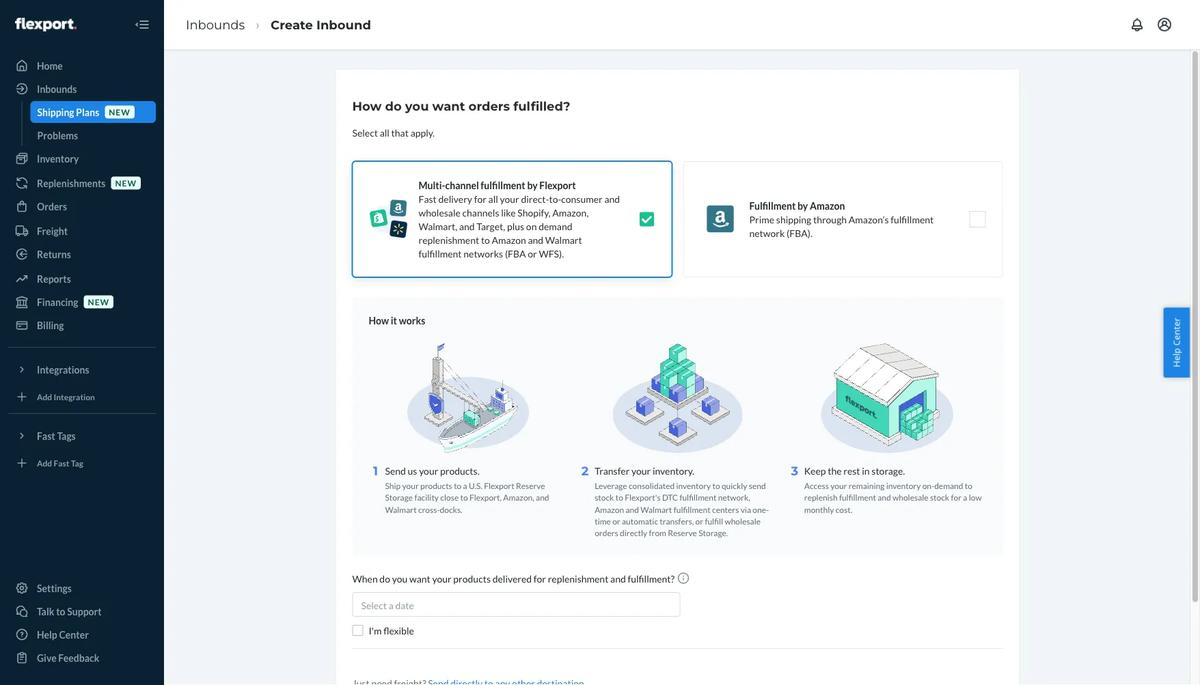 Task type: vqa. For each thing, say whether or not it's contained in the screenshot.


Task type: locate. For each thing, give the bounding box(es) containing it.
1 stock from the left
[[595, 493, 614, 503]]

your inside 3 keep the rest in storage. access your remaining inventory on-demand to replenish fulfillment and wholesale stock for a low monthly cost.
[[831, 481, 847, 491]]

u.s.
[[469, 481, 482, 491]]

flexport up flexport,
[[484, 481, 514, 491]]

stock down leverage
[[595, 493, 614, 503]]

2 vertical spatial for
[[534, 573, 546, 585]]

new right plans
[[109, 107, 130, 117]]

you up "apply."
[[405, 98, 429, 113]]

docks.
[[440, 505, 462, 514]]

freight link
[[8, 220, 156, 242]]

feedback
[[58, 652, 99, 664]]

1 add from the top
[[37, 392, 52, 402]]

you for when
[[392, 573, 408, 585]]

returns link
[[8, 243, 156, 265]]

amazon inside fulfillment by amazon prime shipping through amazon's fulfillment network (fba).
[[810, 200, 845, 212]]

0 horizontal spatial stock
[[595, 493, 614, 503]]

1 vertical spatial add
[[37, 458, 52, 468]]

help center button
[[1164, 308, 1190, 378]]

new for shipping plans
[[109, 107, 130, 117]]

by inside multi-channel fulfillment by flexport fast delivery for all your direct-to-consumer and wholesale channels like shopify, amazon, walmart, and target, plus on demand replenishment to amazon and walmart fulfillment networks (fba or wfs).
[[527, 179, 538, 191]]

amazon up through
[[810, 200, 845, 212]]

to right talk on the left bottom of page
[[56, 606, 65, 618]]

1 vertical spatial select
[[361, 600, 387, 611]]

want
[[432, 98, 465, 113], [409, 573, 430, 585]]

2 horizontal spatial wholesale
[[893, 493, 929, 503]]

reserve right u.s.
[[516, 481, 545, 491]]

0 vertical spatial amazon,
[[552, 207, 589, 218]]

for left low
[[951, 493, 962, 503]]

1 vertical spatial fast
[[37, 430, 55, 442]]

new up orders link
[[115, 178, 137, 188]]

integration
[[54, 392, 95, 402]]

by up direct-
[[527, 179, 538, 191]]

you for how
[[405, 98, 429, 113]]

add integration link
[[8, 386, 156, 408]]

flexport,
[[469, 493, 502, 503]]

0 vertical spatial products
[[420, 481, 452, 491]]

new
[[109, 107, 130, 117], [115, 178, 137, 188], [88, 297, 109, 307]]

0 vertical spatial flexport
[[539, 179, 576, 191]]

for for direct-
[[474, 193, 487, 205]]

1 horizontal spatial amazon,
[[552, 207, 589, 218]]

2 horizontal spatial a
[[963, 493, 967, 503]]

when do you want your products delivered for replenishment and fulfillment?
[[352, 573, 677, 585]]

orders
[[37, 201, 67, 212]]

0 horizontal spatial for
[[474, 193, 487, 205]]

a left date
[[389, 600, 393, 611]]

flexport up to-
[[539, 179, 576, 191]]

demand inside 3 keep the rest in storage. access your remaining inventory on-demand to replenish fulfillment and wholesale stock for a low monthly cost.
[[934, 481, 963, 491]]

to down leverage
[[616, 493, 623, 503]]

select left that
[[352, 127, 378, 138]]

0 horizontal spatial inbounds
[[37, 83, 77, 95]]

2 horizontal spatial for
[[951, 493, 962, 503]]

want for orders
[[432, 98, 465, 113]]

1 horizontal spatial wholesale
[[725, 516, 761, 526]]

replenishment down walmart,
[[419, 234, 479, 246]]

new down reports link
[[88, 297, 109, 307]]

1 horizontal spatial inventory
[[886, 481, 921, 491]]

close
[[440, 493, 459, 503]]

orders
[[469, 98, 510, 113], [595, 528, 618, 538]]

help
[[1170, 348, 1183, 368], [37, 629, 57, 641]]

all up channels
[[488, 193, 498, 205]]

fulfill
[[705, 516, 723, 526]]

0 vertical spatial want
[[432, 98, 465, 113]]

1 horizontal spatial help center
[[1170, 318, 1183, 368]]

orders left "fulfilled?"
[[469, 98, 510, 113]]

give feedback button
[[8, 647, 156, 669]]

products
[[420, 481, 452, 491], [453, 573, 491, 585]]

select up i'm
[[361, 600, 387, 611]]

do right when
[[380, 573, 390, 585]]

fulfillment right amazon's
[[891, 214, 934, 225]]

1 vertical spatial for
[[951, 493, 962, 503]]

to inside talk to support button
[[56, 606, 65, 618]]

to inside multi-channel fulfillment by flexport fast delivery for all your direct-to-consumer and wholesale channels like shopify, amazon, walmart, and target, plus on demand replenishment to amazon and walmart fulfillment networks (fba or wfs).
[[481, 234, 490, 246]]

center inside button
[[1170, 318, 1183, 346]]

how it works
[[369, 315, 425, 326]]

0 vertical spatial all
[[380, 127, 390, 138]]

None checkbox
[[352, 626, 363, 636]]

for inside multi-channel fulfillment by flexport fast delivery for all your direct-to-consumer and wholesale channels like shopify, amazon, walmart, and target, plus on demand replenishment to amazon and walmart fulfillment networks (fba or wfs).
[[474, 193, 487, 205]]

1 vertical spatial all
[[488, 193, 498, 205]]

0 horizontal spatial demand
[[539, 220, 572, 232]]

1 horizontal spatial a
[[463, 481, 467, 491]]

1 horizontal spatial replenishment
[[548, 573, 609, 585]]

amazon
[[810, 200, 845, 212], [492, 234, 526, 246], [595, 505, 624, 514]]

wholesale inside multi-channel fulfillment by flexport fast delivery for all your direct-to-consumer and wholesale channels like shopify, amazon, walmart, and target, plus on demand replenishment to amazon and walmart fulfillment networks (fba or wfs).
[[419, 207, 461, 218]]

amazon up time
[[595, 505, 624, 514]]

0 vertical spatial a
[[463, 481, 467, 491]]

open account menu image
[[1156, 16, 1173, 33]]

0 vertical spatial by
[[527, 179, 538, 191]]

1 horizontal spatial for
[[534, 573, 546, 585]]

inventory down inventory.
[[676, 481, 711, 491]]

inbounds inside breadcrumbs navigation
[[186, 17, 245, 32]]

1 vertical spatial want
[[409, 573, 430, 585]]

0 horizontal spatial amazon
[[492, 234, 526, 246]]

do up select all that apply.
[[385, 98, 402, 113]]

your
[[500, 193, 519, 205], [419, 465, 438, 477], [632, 465, 651, 477], [402, 481, 419, 491], [831, 481, 847, 491], [432, 573, 452, 585]]

1 vertical spatial how
[[369, 315, 389, 326]]

1 vertical spatial products
[[453, 573, 491, 585]]

remaining
[[849, 481, 885, 491]]

do for when
[[380, 573, 390, 585]]

and right flexport,
[[536, 493, 549, 503]]

reserve
[[516, 481, 545, 491], [668, 528, 697, 538]]

wholesale down 'on-'
[[893, 493, 929, 503]]

demand
[[539, 220, 572, 232], [934, 481, 963, 491]]

a left u.s.
[[463, 481, 467, 491]]

and inside 3 keep the rest in storage. access your remaining inventory on-demand to replenish fulfillment and wholesale stock for a low monthly cost.
[[878, 493, 891, 503]]

automatic
[[622, 516, 658, 526]]

0 vertical spatial for
[[474, 193, 487, 205]]

stock
[[595, 493, 614, 503], [930, 493, 949, 503]]

2
[[582, 464, 589, 479]]

access
[[804, 481, 829, 491]]

(fba
[[505, 248, 526, 259]]

a left low
[[963, 493, 967, 503]]

0 horizontal spatial by
[[527, 179, 538, 191]]

1 horizontal spatial help
[[1170, 348, 1183, 368]]

home
[[37, 60, 63, 71]]

2 vertical spatial wholesale
[[725, 516, 761, 526]]

fulfillment up transfers,
[[674, 505, 711, 514]]

1 horizontal spatial center
[[1170, 318, 1183, 346]]

how
[[352, 98, 382, 113], [369, 315, 389, 326]]

2 vertical spatial amazon
[[595, 505, 624, 514]]

fast inside multi-channel fulfillment by flexport fast delivery for all your direct-to-consumer and wholesale channels like shopify, amazon, walmart, and target, plus on demand replenishment to amazon and walmart fulfillment networks (fba or wfs).
[[419, 193, 437, 205]]

all left that
[[380, 127, 390, 138]]

reports
[[37, 273, 71, 285]]

by up shipping
[[798, 200, 808, 212]]

to
[[481, 234, 490, 246], [454, 481, 462, 491], [712, 481, 720, 491], [965, 481, 973, 491], [460, 493, 468, 503], [616, 493, 623, 503], [56, 606, 65, 618]]

wholesale up walmart,
[[419, 207, 461, 218]]

want up date
[[409, 573, 430, 585]]

0 vertical spatial you
[[405, 98, 429, 113]]

1 horizontal spatial or
[[612, 516, 620, 526]]

and inside 2 transfer your inventory. leverage consolidated inventory to quickly send stock to flexport's dtc fulfillment network, amazon and walmart fulfillment centers via one- time or automatic transfers, or fulfill wholesale orders directly from reserve storage.
[[626, 505, 639, 514]]

fulfillment inside 3 keep the rest in storage. access your remaining inventory on-demand to replenish fulfillment and wholesale stock for a low monthly cost.
[[839, 493, 876, 503]]

fulfillment
[[481, 179, 525, 191], [891, 214, 934, 225], [419, 248, 462, 259], [680, 493, 717, 503], [839, 493, 876, 503], [674, 505, 711, 514]]

how left it at left top
[[369, 315, 389, 326]]

1 horizontal spatial inbounds
[[186, 17, 245, 32]]

select
[[352, 127, 378, 138], [361, 600, 387, 611]]

and left fulfillment?
[[610, 573, 626, 585]]

0 horizontal spatial inventory
[[676, 481, 711, 491]]

billing
[[37, 320, 64, 331]]

for
[[474, 193, 487, 205], [951, 493, 962, 503], [534, 573, 546, 585]]

2 inventory from the left
[[886, 481, 921, 491]]

inbounds
[[186, 17, 245, 32], [37, 83, 77, 95]]

select for when
[[361, 600, 387, 611]]

0 vertical spatial amazon
[[810, 200, 845, 212]]

to up networks
[[481, 234, 490, 246]]

fulfillment right dtc
[[680, 493, 717, 503]]

and inside send us your products. ship your products to a u.s. flexport reserve storage facility close to flexport, amazon, and walmart cross-docks.
[[536, 493, 549, 503]]

create
[[271, 17, 313, 32]]

1 vertical spatial center
[[59, 629, 89, 641]]

0 vertical spatial wholesale
[[419, 207, 461, 218]]

open notifications image
[[1129, 16, 1145, 33]]

want up "apply."
[[432, 98, 465, 113]]

flexport
[[539, 179, 576, 191], [484, 481, 514, 491]]

0 vertical spatial reserve
[[516, 481, 545, 491]]

channel
[[445, 179, 479, 191]]

inventory
[[676, 481, 711, 491], [886, 481, 921, 491]]

0 horizontal spatial products
[[420, 481, 452, 491]]

date
[[395, 600, 414, 611]]

that
[[391, 127, 409, 138]]

0 vertical spatial demand
[[539, 220, 572, 232]]

inbounds link
[[186, 17, 245, 32], [8, 78, 156, 100]]

how up select all that apply.
[[352, 98, 382, 113]]

1 horizontal spatial demand
[[934, 481, 963, 491]]

add left integration
[[37, 392, 52, 402]]

2 horizontal spatial walmart
[[641, 505, 672, 514]]

fast down multi-
[[419, 193, 437, 205]]

inventory inside 3 keep the rest in storage. access your remaining inventory on-demand to replenish fulfillment and wholesale stock for a low monthly cost.
[[886, 481, 921, 491]]

0 vertical spatial center
[[1170, 318, 1183, 346]]

1 horizontal spatial want
[[432, 98, 465, 113]]

0 horizontal spatial walmart
[[385, 505, 417, 514]]

amazon inside multi-channel fulfillment by flexport fast delivery for all your direct-to-consumer and wholesale channels like shopify, amazon, walmart, and target, plus on demand replenishment to amazon and walmart fulfillment networks (fba or wfs).
[[492, 234, 526, 246]]

inventory down storage.
[[886, 481, 921, 491]]

0 vertical spatial select
[[352, 127, 378, 138]]

2 add from the top
[[37, 458, 52, 468]]

0 vertical spatial help center
[[1170, 318, 1183, 368]]

target,
[[477, 220, 505, 232]]

quickly
[[722, 481, 747, 491]]

walmart up wfs).
[[545, 234, 582, 246]]

shopify,
[[518, 207, 551, 218]]

products.
[[440, 465, 480, 477]]

0 horizontal spatial flexport
[[484, 481, 514, 491]]

shipping plans
[[37, 106, 99, 118]]

add for add fast tag
[[37, 458, 52, 468]]

0 vertical spatial new
[[109, 107, 130, 117]]

consumer
[[561, 193, 603, 205]]

0 horizontal spatial want
[[409, 573, 430, 585]]

orders link
[[8, 195, 156, 217]]

directly
[[620, 528, 647, 538]]

0 horizontal spatial replenishment
[[419, 234, 479, 246]]

and down the remaining
[[878, 493, 891, 503]]

want for your
[[409, 573, 430, 585]]

0 vertical spatial inbounds link
[[186, 17, 245, 32]]

transfers,
[[660, 516, 694, 526]]

fast left tags
[[37, 430, 55, 442]]

fulfilled?
[[513, 98, 570, 113]]

walmart down storage on the bottom left of the page
[[385, 505, 417, 514]]

breadcrumbs navigation
[[175, 5, 382, 44]]

1 vertical spatial amazon
[[492, 234, 526, 246]]

works
[[399, 315, 425, 326]]

or right (fba
[[528, 248, 537, 259]]

1 vertical spatial replenishment
[[548, 573, 609, 585]]

1 horizontal spatial by
[[798, 200, 808, 212]]

replenishment down time
[[548, 573, 609, 585]]

and up automatic
[[626, 505, 639, 514]]

send us your products. ship your products to a u.s. flexport reserve storage facility close to flexport, amazon, and walmart cross-docks.
[[385, 465, 549, 514]]

network,
[[718, 493, 750, 503]]

center
[[1170, 318, 1183, 346], [59, 629, 89, 641]]

2 vertical spatial new
[[88, 297, 109, 307]]

1 horizontal spatial stock
[[930, 493, 949, 503]]

fulfillment down the remaining
[[839, 493, 876, 503]]

reports link
[[8, 268, 156, 290]]

products left delivered
[[453, 573, 491, 585]]

2 horizontal spatial or
[[695, 516, 703, 526]]

on
[[526, 220, 537, 232]]

inventory
[[37, 153, 79, 164]]

walmart down flexport's
[[641, 505, 672, 514]]

0 horizontal spatial help
[[37, 629, 57, 641]]

stock down 'on-'
[[930, 493, 949, 503]]

0 vertical spatial how
[[352, 98, 382, 113]]

amazon up (fba
[[492, 234, 526, 246]]

0 horizontal spatial amazon,
[[503, 493, 534, 503]]

0 vertical spatial replenishment
[[419, 234, 479, 246]]

for right delivered
[[534, 573, 546, 585]]

fulfillment?
[[628, 573, 675, 585]]

1 inventory from the left
[[676, 481, 711, 491]]

how do you want orders fulfilled?
[[352, 98, 570, 113]]

orders down time
[[595, 528, 618, 538]]

wholesale down the via
[[725, 516, 761, 526]]

1 vertical spatial you
[[392, 573, 408, 585]]

settings link
[[8, 578, 156, 599]]

plus
[[507, 220, 524, 232]]

flexport inside multi-channel fulfillment by flexport fast delivery for all your direct-to-consumer and wholesale channels like shopify, amazon, walmart, and target, plus on demand replenishment to amazon and walmart fulfillment networks (fba or wfs).
[[539, 179, 576, 191]]

network
[[749, 227, 785, 239]]

0 horizontal spatial or
[[528, 248, 537, 259]]

0 vertical spatial help
[[1170, 348, 1183, 368]]

1 vertical spatial reserve
[[668, 528, 697, 538]]

1 horizontal spatial amazon
[[595, 505, 624, 514]]

1 vertical spatial new
[[115, 178, 137, 188]]

1 vertical spatial flexport
[[484, 481, 514, 491]]

2 stock from the left
[[930, 493, 949, 503]]

you up date
[[392, 573, 408, 585]]

flexport logo image
[[15, 18, 76, 31]]

multi-channel fulfillment by flexport fast delivery for all your direct-to-consumer and wholesale channels like shopify, amazon, walmart, and target, plus on demand replenishment to amazon and walmart fulfillment networks (fba or wfs).
[[419, 179, 620, 259]]

walmart inside send us your products. ship your products to a u.s. flexport reserve storage facility close to flexport, amazon, and walmart cross-docks.
[[385, 505, 417, 514]]

fast left tag
[[54, 458, 69, 468]]

1 vertical spatial inbounds link
[[8, 78, 156, 100]]

close navigation image
[[134, 16, 150, 33]]

0 vertical spatial inbounds
[[186, 17, 245, 32]]

direct-
[[521, 193, 549, 205]]

stock inside 3 keep the rest in storage. access your remaining inventory on-demand to replenish fulfillment and wholesale stock for a low monthly cost.
[[930, 493, 949, 503]]

amazon, down consumer
[[552, 207, 589, 218]]

the
[[828, 465, 842, 477]]

fast inside fast tags dropdown button
[[37, 430, 55, 442]]

do for how
[[385, 98, 402, 113]]

1 vertical spatial amazon,
[[503, 493, 534, 503]]

to left quickly
[[712, 481, 720, 491]]

0 vertical spatial add
[[37, 392, 52, 402]]

for for fulfillment?
[[534, 573, 546, 585]]

integrations
[[37, 364, 89, 376]]

tag
[[71, 458, 83, 468]]

0 horizontal spatial a
[[389, 600, 393, 611]]

1 vertical spatial demand
[[934, 481, 963, 491]]

1 vertical spatial orders
[[595, 528, 618, 538]]

1 horizontal spatial all
[[488, 193, 498, 205]]

0 horizontal spatial orders
[[469, 98, 510, 113]]

0 vertical spatial fast
[[419, 193, 437, 205]]

1 horizontal spatial orders
[[595, 528, 618, 538]]

1 horizontal spatial inbounds link
[[186, 17, 245, 32]]

amazon, inside multi-channel fulfillment by flexport fast delivery for all your direct-to-consumer and wholesale channels like shopify, amazon, walmart, and target, plus on demand replenishment to amazon and walmart fulfillment networks (fba or wfs).
[[552, 207, 589, 218]]

or left fulfill
[[695, 516, 703, 526]]

amazon, right flexport,
[[503, 493, 534, 503]]

products up facility
[[420, 481, 452, 491]]

for up channels
[[474, 193, 487, 205]]

reserve down transfers,
[[668, 528, 697, 538]]

1 horizontal spatial flexport
[[539, 179, 576, 191]]

wholesale inside 2 transfer your inventory. leverage consolidated inventory to quickly send stock to flexport's dtc fulfillment network, amazon and walmart fulfillment centers via one- time or automatic transfers, or fulfill wholesale orders directly from reserve storage.
[[725, 516, 761, 526]]

and down channels
[[459, 220, 475, 232]]

add down fast tags
[[37, 458, 52, 468]]

to up low
[[965, 481, 973, 491]]

0 horizontal spatial center
[[59, 629, 89, 641]]

help inside button
[[1170, 348, 1183, 368]]

add fast tag link
[[8, 452, 156, 474]]

or right time
[[612, 516, 620, 526]]

1 vertical spatial wholesale
[[893, 493, 929, 503]]

2 horizontal spatial amazon
[[810, 200, 845, 212]]



Task type: describe. For each thing, give the bounding box(es) containing it.
problems link
[[30, 124, 156, 146]]

replenishment inside multi-channel fulfillment by flexport fast delivery for all your direct-to-consumer and wholesale channels like shopify, amazon, walmart, and target, plus on demand replenishment to amazon and walmart fulfillment networks (fba or wfs).
[[419, 234, 479, 246]]

facility
[[414, 493, 439, 503]]

send
[[749, 481, 766, 491]]

via
[[741, 505, 751, 514]]

us
[[408, 465, 417, 477]]

in
[[862, 465, 870, 477]]

dtc
[[662, 493, 678, 503]]

financing
[[37, 296, 78, 308]]

multi-
[[419, 179, 445, 191]]

delivery
[[438, 193, 472, 205]]

talk to support
[[37, 606, 102, 618]]

freight
[[37, 225, 68, 237]]

billing link
[[8, 314, 156, 336]]

to-
[[549, 193, 561, 205]]

add for add integration
[[37, 392, 52, 402]]

how for how it works
[[369, 315, 389, 326]]

to up close
[[454, 481, 462, 491]]

inventory link
[[8, 148, 156, 169]]

your inside multi-channel fulfillment by flexport fast delivery for all your direct-to-consumer and wholesale channels like shopify, amazon, walmart, and target, plus on demand replenishment to amazon and walmart fulfillment networks (fba or wfs).
[[500, 193, 519, 205]]

i'm
[[369, 625, 382, 637]]

walmart,
[[419, 220, 457, 232]]

1 vertical spatial inbounds
[[37, 83, 77, 95]]

it
[[391, 315, 397, 326]]

cost.
[[836, 505, 852, 514]]

storage
[[385, 493, 413, 503]]

to inside 3 keep the rest in storage. access your remaining inventory on-demand to replenish fulfillment and wholesale stock for a low monthly cost.
[[965, 481, 973, 491]]

channels
[[462, 207, 499, 218]]

reserve inside 2 transfer your inventory. leverage consolidated inventory to quickly send stock to flexport's dtc fulfillment network, amazon and walmart fulfillment centers via one- time or automatic transfers, or fulfill wholesale orders directly from reserve storage.
[[668, 528, 697, 538]]

networks
[[464, 248, 503, 259]]

prime
[[749, 214, 774, 225]]

0 vertical spatial orders
[[469, 98, 510, 113]]

fulfillment inside fulfillment by amazon prime shipping through amazon's fulfillment network (fba).
[[891, 214, 934, 225]]

inbound
[[316, 17, 371, 32]]

your inside 2 transfer your inventory. leverage consolidated inventory to quickly send stock to flexport's dtc fulfillment network, amazon and walmart fulfillment centers via one- time or automatic transfers, or fulfill wholesale orders directly from reserve storage.
[[632, 465, 651, 477]]

1 vertical spatial help
[[37, 629, 57, 641]]

transfer
[[595, 465, 630, 477]]

flexport inside send us your products. ship your products to a u.s. flexport reserve storage facility close to flexport, amazon, and walmart cross-docks.
[[484, 481, 514, 491]]

select a date
[[361, 600, 414, 611]]

or inside multi-channel fulfillment by flexport fast delivery for all your direct-to-consumer and wholesale channels like shopify, amazon, walmart, and target, plus on demand replenishment to amazon and walmart fulfillment networks (fba or wfs).
[[528, 248, 537, 259]]

i'm flexible
[[369, 625, 414, 637]]

storage.
[[872, 465, 905, 477]]

fulfillment
[[749, 200, 796, 212]]

select for how
[[352, 127, 378, 138]]

talk
[[37, 606, 54, 618]]

2 transfer your inventory. leverage consolidated inventory to quickly send stock to flexport's dtc fulfillment network, amazon and walmart fulfillment centers via one- time or automatic transfers, or fulfill wholesale orders directly from reserve storage.
[[582, 464, 769, 538]]

flexport's
[[625, 493, 661, 503]]

3
[[791, 464, 798, 479]]

keep
[[804, 465, 826, 477]]

home link
[[8, 55, 156, 77]]

help center inside button
[[1170, 318, 1183, 368]]

0 horizontal spatial all
[[380, 127, 390, 138]]

reserve inside send us your products. ship your products to a u.s. flexport reserve storage facility close to flexport, amazon, and walmart cross-docks.
[[516, 481, 545, 491]]

consolidated
[[629, 481, 675, 491]]

how for how do you want orders fulfilled?
[[352, 98, 382, 113]]

replenish
[[804, 493, 838, 503]]

1 horizontal spatial products
[[453, 573, 491, 585]]

storage.
[[699, 528, 728, 538]]

by inside fulfillment by amazon prime shipping through amazon's fulfillment network (fba).
[[798, 200, 808, 212]]

amazon inside 2 transfer your inventory. leverage consolidated inventory to quickly send stock to flexport's dtc fulfillment network, amazon and walmart fulfillment centers via one- time or automatic transfers, or fulfill wholesale orders directly from reserve storage.
[[595, 505, 624, 514]]

amazon, inside send us your products. ship your products to a u.s. flexport reserve storage facility close to flexport, amazon, and walmart cross-docks.
[[503, 493, 534, 503]]

time
[[595, 516, 611, 526]]

and down on in the top left of the page
[[528, 234, 543, 246]]

check square image
[[639, 211, 655, 228]]

to right close
[[460, 493, 468, 503]]

rest
[[844, 465, 860, 477]]

replenishments
[[37, 177, 106, 189]]

delivered
[[493, 573, 532, 585]]

walmart inside multi-channel fulfillment by flexport fast delivery for all your direct-to-consumer and wholesale channels like shopify, amazon, walmart, and target, plus on demand replenishment to amazon and walmart fulfillment networks (fba or wfs).
[[545, 234, 582, 246]]

new for financing
[[88, 297, 109, 307]]

(fba).
[[787, 227, 813, 239]]

fulfillment down walmart,
[[419, 248, 462, 259]]

and right consumer
[[604, 193, 620, 205]]

fast inside add fast tag link
[[54, 458, 69, 468]]

walmart inside 2 transfer your inventory. leverage consolidated inventory to quickly send stock to flexport's dtc fulfillment network, amazon and walmart fulfillment centers via one- time or automatic transfers, or fulfill wholesale orders directly from reserve storage.
[[641, 505, 672, 514]]

0 horizontal spatial inbounds link
[[8, 78, 156, 100]]

fulfillment up like
[[481, 179, 525, 191]]

one-
[[753, 505, 769, 514]]

wfs).
[[539, 248, 564, 259]]

2 vertical spatial a
[[389, 600, 393, 611]]

new for replenishments
[[115, 178, 137, 188]]

when
[[352, 573, 378, 585]]

add integration
[[37, 392, 95, 402]]

apply.
[[411, 127, 435, 138]]

from
[[649, 528, 666, 538]]

wholesale inside 3 keep the rest in storage. access your remaining inventory on-demand to replenish fulfillment and wholesale stock for a low monthly cost.
[[893, 493, 929, 503]]

support
[[67, 606, 102, 618]]

low
[[969, 493, 982, 503]]

for inside 3 keep the rest in storage. access your remaining inventory on-demand to replenish fulfillment and wholesale stock for a low monthly cost.
[[951, 493, 962, 503]]

1 vertical spatial help center
[[37, 629, 89, 641]]

through
[[813, 214, 847, 225]]

tags
[[57, 430, 76, 442]]

inventory.
[[653, 465, 694, 477]]

a inside 3 keep the rest in storage. access your remaining inventory on-demand to replenish fulfillment and wholesale stock for a low monthly cost.
[[963, 493, 967, 503]]

send
[[385, 465, 406, 477]]

products inside send us your products. ship your products to a u.s. flexport reserve storage facility close to flexport, amazon, and walmart cross-docks.
[[420, 481, 452, 491]]

returns
[[37, 248, 71, 260]]

ship
[[385, 481, 401, 491]]

1
[[373, 464, 378, 479]]

flexible
[[384, 625, 414, 637]]

cross-
[[418, 505, 440, 514]]

fulfillment by amazon prime shipping through amazon's fulfillment network (fba).
[[749, 200, 934, 239]]

inventory inside 2 transfer your inventory. leverage consolidated inventory to quickly send stock to flexport's dtc fulfillment network, amazon and walmart fulfillment centers via one- time or automatic transfers, or fulfill wholesale orders directly from reserve storage.
[[676, 481, 711, 491]]

centers
[[712, 505, 739, 514]]

help center link
[[8, 624, 156, 646]]

a inside send us your products. ship your products to a u.s. flexport reserve storage facility close to flexport, amazon, and walmart cross-docks.
[[463, 481, 467, 491]]

shipping
[[776, 214, 811, 225]]

demand inside multi-channel fulfillment by flexport fast delivery for all your direct-to-consumer and wholesale channels like shopify, amazon, walmart, and target, plus on demand replenishment to amazon and walmart fulfillment networks (fba or wfs).
[[539, 220, 572, 232]]

leverage
[[595, 481, 627, 491]]

stock inside 2 transfer your inventory. leverage consolidated inventory to quickly send stock to flexport's dtc fulfillment network, amazon and walmart fulfillment centers via one- time or automatic transfers, or fulfill wholesale orders directly from reserve storage.
[[595, 493, 614, 503]]

integrations button
[[8, 359, 156, 381]]

orders inside 2 transfer your inventory. leverage consolidated inventory to quickly send stock to flexport's dtc fulfillment network, amazon and walmart fulfillment centers via one- time or automatic transfers, or fulfill wholesale orders directly from reserve storage.
[[595, 528, 618, 538]]

all inside multi-channel fulfillment by flexport fast delivery for all your direct-to-consumer and wholesale channels like shopify, amazon, walmart, and target, plus on demand replenishment to amazon and walmart fulfillment networks (fba or wfs).
[[488, 193, 498, 205]]

fast tags
[[37, 430, 76, 442]]

fast tags button
[[8, 425, 156, 447]]



